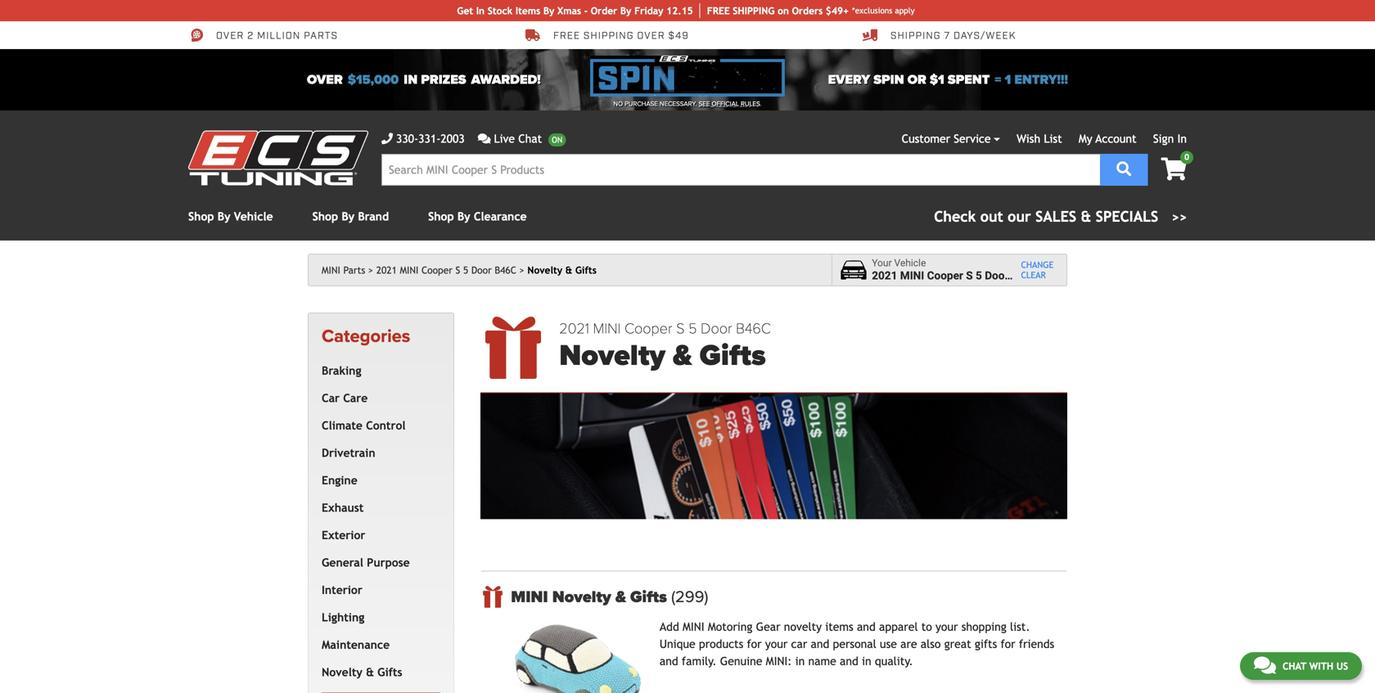 Task type: vqa. For each thing, say whether or not it's contained in the screenshot.
6
no



Task type: locate. For each thing, give the bounding box(es) containing it.
1 horizontal spatial in
[[796, 655, 805, 668]]

0 horizontal spatial for
[[747, 638, 762, 651]]

genuine
[[720, 655, 763, 668]]

shop by vehicle link
[[188, 210, 273, 223]]

clear
[[1022, 270, 1046, 280]]

over 2 million parts
[[216, 29, 338, 42]]

1 horizontal spatial in
[[1178, 132, 1187, 145]]

gifts
[[975, 638, 998, 651]]

free
[[554, 29, 581, 42]]

over $15,000 in prizes
[[307, 72, 466, 88]]

sign in link
[[1154, 132, 1187, 145]]

service
[[954, 132, 991, 145]]

sign in
[[1154, 132, 1187, 145]]

0 link
[[1149, 151, 1194, 182]]

your right to
[[936, 621, 959, 634]]

rules
[[741, 100, 761, 108]]

5 inside your vehicle 2021 mini cooper s 5 door b46c
[[976, 269, 983, 283]]

vehicle right your
[[895, 258, 926, 269]]

gifts inside category navigation element
[[378, 666, 402, 679]]

0 horizontal spatial chat
[[519, 132, 542, 145]]

2021 mini cooper s 5 door b46c link
[[376, 265, 525, 276]]

b46c inside 2021 mini cooper s 5 door b46c novelty & gifts
[[736, 320, 771, 338]]

1 vertical spatial vehicle
[[895, 258, 926, 269]]

2 horizontal spatial b46c
[[1012, 269, 1039, 283]]

1 vertical spatial chat
[[1283, 661, 1307, 672]]

shop by vehicle
[[188, 210, 273, 223]]

add mini motoring gear novelty items and apparel to your shopping list. unique products for your car and personal use are also great gifts for friends and family. genuine mini: in name and in quality.
[[660, 621, 1055, 668]]

by right order
[[621, 5, 632, 16]]

door inside 2021 mini cooper s 5 door b46c novelty & gifts
[[701, 320, 732, 338]]

in right get
[[476, 5, 485, 16]]

ecs tuning 'spin to win' contest logo image
[[590, 56, 785, 97]]

2 horizontal spatial door
[[985, 269, 1009, 283]]

cooper inside 2021 mini cooper s 5 door b46c novelty & gifts
[[625, 320, 673, 338]]

cooper
[[422, 265, 453, 276], [928, 269, 964, 283], [625, 320, 673, 338]]

vehicle inside your vehicle 2021 mini cooper s 5 door b46c
[[895, 258, 926, 269]]

in down "car" on the right bottom
[[796, 655, 805, 668]]

b46c for 2021 mini cooper s 5 door b46c
[[495, 265, 517, 276]]

2021 for 2021 mini cooper s 5 door b46c novelty & gifts
[[559, 320, 589, 338]]

door for 2021 mini cooper s 5 door b46c novelty & gifts
[[701, 320, 732, 338]]

2021 inside 2021 mini cooper s 5 door b46c novelty & gifts
[[559, 320, 589, 338]]

mini novelty & gifts thumbnail image image
[[511, 622, 647, 694]]

mini
[[322, 265, 341, 276], [400, 265, 419, 276], [901, 269, 925, 283], [593, 320, 621, 338], [511, 588, 548, 607], [683, 621, 705, 634]]

2 horizontal spatial 2021
[[872, 269, 898, 283]]

general
[[322, 556, 364, 569]]

0 horizontal spatial door
[[472, 265, 492, 276]]

1 horizontal spatial over
[[307, 72, 343, 88]]

shop for shop by clearance
[[428, 210, 454, 223]]

2 horizontal spatial s
[[967, 269, 973, 283]]

shop for shop by vehicle
[[188, 210, 214, 223]]

1 horizontal spatial novelty & gifts
[[528, 265, 597, 276]]

1 shop from the left
[[188, 210, 214, 223]]

category navigation element
[[308, 313, 455, 694]]

and up personal
[[857, 621, 876, 634]]

parts
[[343, 265, 365, 276]]

engine
[[322, 474, 358, 487]]

shop by brand
[[312, 210, 389, 223]]

mini inside your vehicle 2021 mini cooper s 5 door b46c
[[901, 269, 925, 283]]

over for over 2 million parts
[[216, 29, 244, 42]]

3 shop from the left
[[428, 210, 454, 223]]

0 horizontal spatial cooper
[[422, 265, 453, 276]]

cooper inside your vehicle 2021 mini cooper s 5 door b46c
[[928, 269, 964, 283]]

0 horizontal spatial over
[[216, 29, 244, 42]]

every
[[828, 72, 871, 88]]

and
[[857, 621, 876, 634], [811, 638, 830, 651], [660, 655, 679, 668], [840, 655, 859, 668]]

sign
[[1154, 132, 1174, 145]]

wish
[[1017, 132, 1041, 145]]

parts
[[304, 29, 338, 42]]

1 vertical spatial novelty & gifts
[[322, 666, 402, 679]]

sales & specials link
[[935, 206, 1187, 228]]

for up genuine
[[747, 638, 762, 651]]

in right the sign
[[1178, 132, 1187, 145]]

1 horizontal spatial for
[[1001, 638, 1016, 651]]

0 vertical spatial in
[[476, 5, 485, 16]]

0 vertical spatial chat
[[519, 132, 542, 145]]

comments image
[[1254, 656, 1277, 676]]

clearance
[[474, 210, 527, 223]]

care
[[343, 392, 368, 405]]

2021 for 2021 mini cooper s 5 door b46c
[[376, 265, 397, 276]]

0
[[1185, 152, 1190, 162]]

cooper for 2021 mini cooper s 5 door b46c novelty & gifts
[[625, 320, 673, 338]]

0 horizontal spatial shop
[[188, 210, 214, 223]]

1 vertical spatial over
[[307, 72, 343, 88]]

customer service button
[[902, 130, 1001, 147]]

cooper for 2021 mini cooper s 5 door b46c
[[422, 265, 453, 276]]

0 horizontal spatial in
[[404, 72, 418, 88]]

in left 'prizes' on the left top
[[404, 72, 418, 88]]

categories
[[322, 326, 411, 348]]

0 horizontal spatial novelty & gifts
[[322, 666, 402, 679]]

novelty & gifts inside category navigation element
[[322, 666, 402, 679]]

$1
[[930, 72, 945, 88]]

mini parts link
[[322, 265, 373, 276]]

on
[[778, 5, 789, 16]]

vehicle
[[234, 210, 273, 223], [895, 258, 926, 269]]

lighting link
[[319, 604, 437, 632]]

1 horizontal spatial 2021
[[559, 320, 589, 338]]

0 horizontal spatial s
[[456, 265, 460, 276]]

for down list.
[[1001, 638, 1016, 651]]

by
[[544, 5, 555, 16], [621, 5, 632, 16], [218, 210, 231, 223], [342, 210, 355, 223], [458, 210, 471, 223]]

change clear
[[1022, 260, 1054, 280]]

1 horizontal spatial chat
[[1283, 661, 1307, 672]]

chat right the live
[[519, 132, 542, 145]]

by down ecs tuning image on the left of the page
[[218, 210, 231, 223]]

and down unique
[[660, 655, 679, 668]]

1 horizontal spatial b46c
[[736, 320, 771, 338]]

your up mini:
[[766, 638, 788, 651]]

2
[[247, 29, 254, 42]]

2 shop from the left
[[312, 210, 338, 223]]

*exclusions
[[853, 6, 893, 15]]

customer service
[[902, 132, 991, 145]]

stock
[[488, 5, 513, 16]]

friday
[[635, 5, 664, 16]]

maintenance
[[322, 639, 390, 652]]

331-
[[419, 132, 441, 145]]

novelty inside 2021 mini cooper s 5 door b46c novelty & gifts
[[559, 338, 666, 374]]

1 horizontal spatial cooper
[[625, 320, 673, 338]]

by left clearance
[[458, 210, 471, 223]]

shop
[[188, 210, 214, 223], [312, 210, 338, 223], [428, 210, 454, 223]]

your
[[936, 621, 959, 634], [766, 638, 788, 651]]

chat
[[519, 132, 542, 145], [1283, 661, 1307, 672]]

0 horizontal spatial b46c
[[495, 265, 517, 276]]

shop by brand link
[[312, 210, 389, 223]]

chat with us link
[[1241, 653, 1363, 681]]

by left brand
[[342, 210, 355, 223]]

car
[[792, 638, 808, 651]]

in
[[404, 72, 418, 88], [796, 655, 805, 668], [862, 655, 872, 668]]

1 vertical spatial in
[[1178, 132, 1187, 145]]

by for shop by vehicle
[[218, 210, 231, 223]]

ship
[[733, 5, 753, 16]]

or
[[908, 72, 927, 88]]

2 horizontal spatial cooper
[[928, 269, 964, 283]]

5 inside 2021 mini cooper s 5 door b46c novelty & gifts
[[689, 320, 697, 338]]

1 horizontal spatial 5
[[689, 320, 697, 338]]

0 horizontal spatial 2021
[[376, 265, 397, 276]]

exhaust link
[[319, 494, 437, 522]]

over down the parts
[[307, 72, 343, 88]]

ecs tuning image
[[188, 131, 369, 185]]

free shipping over $49 link
[[526, 28, 689, 43]]

vehicle down ecs tuning image on the left of the page
[[234, 210, 273, 223]]

by for shop by clearance
[[458, 210, 471, 223]]

1 for from the left
[[747, 638, 762, 651]]

chat left with
[[1283, 661, 1307, 672]]

1 horizontal spatial s
[[677, 320, 685, 338]]

gifts
[[576, 265, 597, 276], [700, 338, 766, 374], [631, 588, 667, 607], [378, 666, 402, 679]]

over left 2
[[216, 29, 244, 42]]

2021 inside your vehicle 2021 mini cooper s 5 door b46c
[[872, 269, 898, 283]]

0 vertical spatial your
[[936, 621, 959, 634]]

orders
[[792, 5, 823, 16]]

$49
[[669, 29, 689, 42]]

door for 2021 mini cooper s 5 door b46c
[[472, 265, 492, 276]]

my account
[[1079, 132, 1137, 145]]

2 horizontal spatial shop
[[428, 210, 454, 223]]

see
[[699, 100, 710, 108]]

b46c for 2021 mini cooper s 5 door b46c novelty & gifts
[[736, 320, 771, 338]]

0 horizontal spatial your
[[766, 638, 788, 651]]

over
[[637, 29, 665, 42]]

order
[[591, 5, 618, 16]]

1 horizontal spatial door
[[701, 320, 732, 338]]

1 horizontal spatial vehicle
[[895, 258, 926, 269]]

2 horizontal spatial 5
[[976, 269, 983, 283]]

in down personal
[[862, 655, 872, 668]]

wish list link
[[1017, 132, 1063, 145]]

1 horizontal spatial shop
[[312, 210, 338, 223]]

0 horizontal spatial 5
[[463, 265, 469, 276]]

account
[[1096, 132, 1137, 145]]

0 horizontal spatial in
[[476, 5, 485, 16]]

5 for 2021 mini cooper s 5 door b46c novelty & gifts
[[689, 320, 697, 338]]

1 vertical spatial your
[[766, 638, 788, 651]]

purchase
[[625, 100, 658, 108]]

lighting
[[322, 611, 365, 624]]

over
[[216, 29, 244, 42], [307, 72, 343, 88]]

shopping cart image
[[1162, 158, 1187, 181]]

shop for shop by brand
[[312, 210, 338, 223]]

0 vertical spatial over
[[216, 29, 244, 42]]

0 vertical spatial novelty & gifts
[[528, 265, 597, 276]]

free
[[707, 5, 730, 16]]

0 vertical spatial vehicle
[[234, 210, 273, 223]]

live chat
[[494, 132, 542, 145]]

and down personal
[[840, 655, 859, 668]]

s inside 2021 mini cooper s 5 door b46c novelty & gifts
[[677, 320, 685, 338]]

& inside sales & specials link
[[1081, 208, 1092, 225]]

over for over $15,000 in prizes
[[307, 72, 343, 88]]

specials
[[1096, 208, 1159, 225]]



Task type: describe. For each thing, give the bounding box(es) containing it.
s inside your vehicle 2021 mini cooper s 5 door b46c
[[967, 269, 973, 283]]

xmas
[[558, 5, 582, 16]]

& inside novelty & gifts link
[[366, 666, 374, 679]]

mini inside add mini motoring gear novelty items and apparel to your shopping list. unique products for your car and personal use are also great gifts for friends and family. genuine mini: in name and in quality.
[[683, 621, 705, 634]]

ping
[[753, 5, 775, 16]]

also
[[921, 638, 941, 651]]

shipping
[[584, 29, 634, 42]]

2 for from the left
[[1001, 638, 1016, 651]]

s for 2021 mini cooper s 5 door b46c novelty & gifts
[[677, 320, 685, 338]]

in for sign
[[1178, 132, 1187, 145]]

us
[[1337, 661, 1349, 672]]

apply
[[895, 6, 915, 15]]

general purpose
[[322, 556, 410, 569]]

name
[[809, 655, 837, 668]]

exterior link
[[319, 522, 437, 549]]

Search text field
[[382, 154, 1101, 186]]

over 2 million parts link
[[188, 28, 338, 43]]

add
[[660, 621, 679, 634]]

0 horizontal spatial vehicle
[[234, 210, 273, 223]]

2003
[[441, 132, 465, 145]]

exhaust
[[322, 501, 364, 515]]

climate
[[322, 419, 363, 432]]

control
[[366, 419, 406, 432]]

mini novelty & gifts link
[[511, 588, 1067, 607]]

phone image
[[382, 133, 393, 145]]

and up name
[[811, 638, 830, 651]]

quality.
[[875, 655, 914, 668]]

330-331-2003 link
[[382, 130, 465, 147]]

unique
[[660, 638, 696, 651]]

5 for 2021 mini cooper s 5 door b46c
[[463, 265, 469, 276]]

items
[[516, 5, 541, 16]]

novelty
[[784, 621, 822, 634]]

apparel
[[879, 621, 918, 634]]

interior
[[322, 584, 363, 597]]

brand
[[358, 210, 389, 223]]

& inside 2021 mini cooper s 5 door b46c novelty & gifts
[[673, 338, 692, 374]]

mini novelty & gifts
[[511, 588, 672, 607]]

shipping 7 days/week link
[[863, 28, 1016, 43]]

1 horizontal spatial your
[[936, 621, 959, 634]]

friends
[[1019, 638, 1055, 651]]

to
[[922, 621, 933, 634]]

every spin or $1 spent = 1 entry!!!
[[828, 72, 1069, 88]]

maintenance link
[[319, 632, 437, 659]]

shipping 7 days/week
[[891, 29, 1016, 42]]

330-331-2003
[[396, 132, 465, 145]]

entry!!!
[[1015, 72, 1069, 88]]

general purpose link
[[319, 549, 437, 577]]

shipping
[[891, 29, 941, 42]]

climate control
[[322, 419, 406, 432]]

mini inside 2021 mini cooper s 5 door b46c novelty & gifts
[[593, 320, 621, 338]]

your vehicle 2021 mini cooper s 5 door b46c
[[872, 258, 1039, 283]]

list.
[[1011, 621, 1031, 634]]

novelty & gifts subcategories element
[[322, 693, 441, 694]]

novelty & gifts banner image image
[[481, 394, 1068, 520]]

with
[[1310, 661, 1334, 672]]

s for 2021 mini cooper s 5 door b46c
[[456, 265, 460, 276]]

my account link
[[1079, 132, 1137, 145]]

purpose
[[367, 556, 410, 569]]

novelty inside category navigation element
[[322, 666, 363, 679]]

items
[[826, 621, 854, 634]]

get in stock items by xmas - order by friday 12.15
[[457, 5, 693, 16]]

customer
[[902, 132, 951, 145]]

climate control link
[[319, 412, 437, 440]]

12.15
[[667, 5, 693, 16]]

sales
[[1036, 208, 1077, 225]]

by for shop by brand
[[342, 210, 355, 223]]

engine link
[[319, 467, 437, 494]]

no
[[614, 100, 623, 108]]

interior link
[[319, 577, 437, 604]]

$49+
[[826, 5, 849, 16]]

2021 mini cooper s 5 door b46c novelty & gifts
[[559, 320, 771, 374]]

search image
[[1117, 162, 1132, 176]]

million
[[257, 29, 301, 42]]

your
[[872, 258, 892, 269]]

braking link
[[319, 357, 437, 385]]

personal
[[833, 638, 877, 651]]

in for get
[[476, 5, 485, 16]]

7
[[945, 29, 951, 42]]

spin
[[874, 72, 905, 88]]

my
[[1079, 132, 1093, 145]]

door inside your vehicle 2021 mini cooper s 5 door b46c
[[985, 269, 1009, 283]]

wish list
[[1017, 132, 1063, 145]]

get
[[457, 5, 473, 16]]

b46c inside your vehicle 2021 mini cooper s 5 door b46c
[[1012, 269, 1039, 283]]

2021 mini cooper s 5 door b46c
[[376, 265, 517, 276]]

2 horizontal spatial in
[[862, 655, 872, 668]]

comments image
[[478, 133, 491, 145]]

mini:
[[766, 655, 792, 668]]

see official rules link
[[699, 99, 761, 109]]

novelty & gifts link
[[319, 659, 437, 686]]

are
[[901, 638, 918, 651]]

gifts inside 2021 mini cooper s 5 door b46c novelty & gifts
[[700, 338, 766, 374]]

=
[[995, 72, 1002, 88]]

$15,000
[[348, 72, 399, 88]]

prizes
[[421, 72, 466, 88]]

gear
[[756, 621, 781, 634]]

drivetrain link
[[319, 440, 437, 467]]

330-
[[396, 132, 419, 145]]

free ship ping on orders $49+ *exclusions apply
[[707, 5, 915, 16]]

motoring
[[708, 621, 753, 634]]

by left xmas
[[544, 5, 555, 16]]



